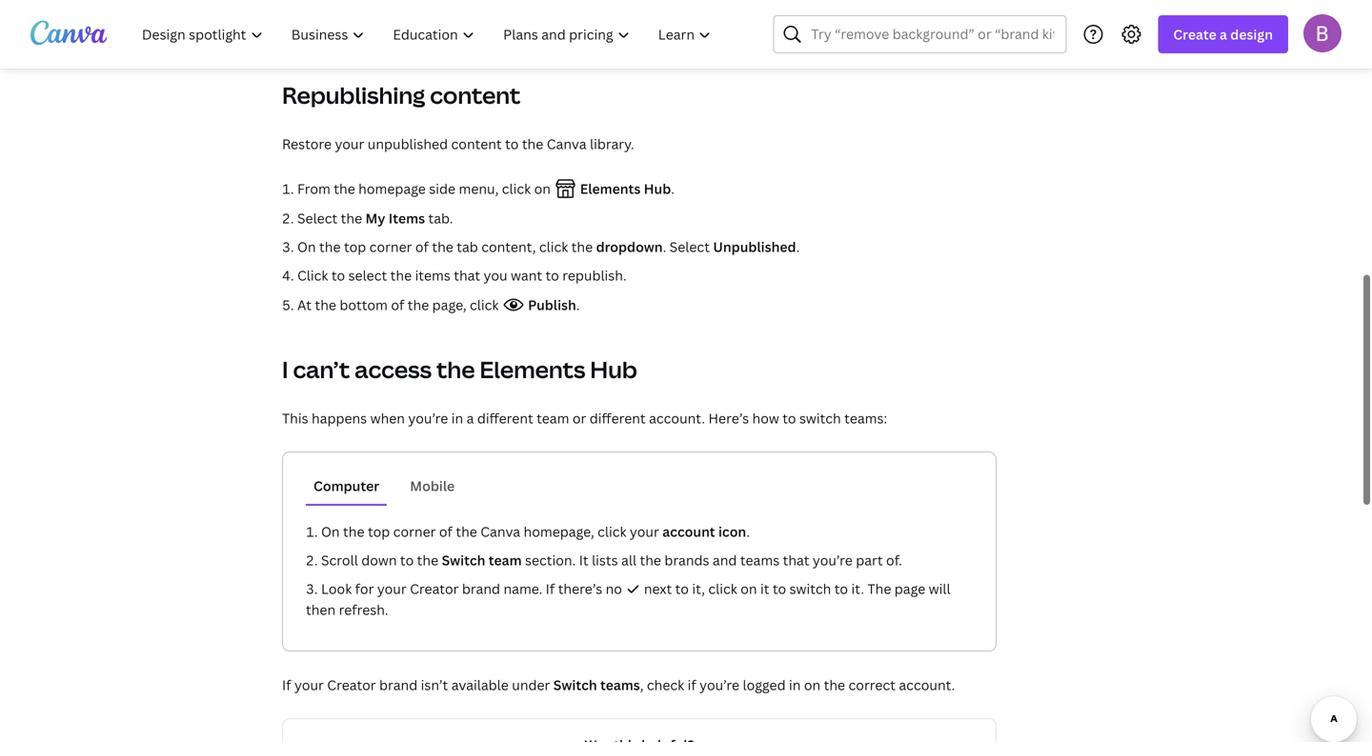 Task type: describe. For each thing, give the bounding box(es) containing it.
the up "republish." at the top left
[[572, 238, 593, 256]]

0 horizontal spatial that
[[454, 266, 481, 285]]

page
[[895, 580, 926, 598]]

1 vertical spatial content
[[451, 135, 502, 153]]

account
[[663, 523, 716, 541]]

canva for library.
[[547, 135, 587, 153]]

on the top corner of the tab content, click the dropdown . select unpublished .
[[297, 238, 800, 256]]

this happens when you're in a different team or different account. here's how to switch teams:
[[282, 409, 888, 428]]

create a design button
[[1159, 15, 1289, 53]]

unpublished
[[713, 238, 796, 256]]

of.
[[887, 551, 903, 570]]

name.
[[504, 580, 543, 598]]

scroll down to the switch team section. it lists all the brands and teams that you're part of.
[[321, 551, 903, 570]]

this
[[282, 409, 308, 428]]

click up want
[[539, 238, 568, 256]]

select
[[348, 266, 387, 285]]

0 vertical spatial in
[[452, 409, 463, 428]]

how
[[753, 409, 780, 428]]

the right down at bottom left
[[417, 551, 439, 570]]

corner for tab
[[370, 238, 412, 256]]

mobile
[[410, 477, 455, 495]]

icon
[[719, 523, 747, 541]]

logged
[[743, 676, 786, 694]]

click right menu,
[[502, 180, 531, 198]]

1 vertical spatial elements
[[480, 354, 586, 385]]

0 horizontal spatial creator
[[327, 676, 376, 694]]

a inside dropdown button
[[1220, 25, 1228, 43]]

top level navigation element
[[130, 15, 728, 53]]

1 horizontal spatial account.
[[899, 676, 955, 694]]

then
[[306, 601, 336, 619]]

next to it, click on it to switch to it. the page will then refresh.
[[306, 580, 951, 619]]

library.
[[590, 135, 635, 153]]

elements hub
[[577, 180, 671, 198]]

your up all
[[630, 523, 659, 541]]

the right all
[[640, 551, 661, 570]]

2 vertical spatial on
[[804, 676, 821, 694]]

the up scroll
[[343, 523, 365, 541]]

look
[[321, 580, 352, 598]]

the right at
[[315, 296, 336, 314]]

0 vertical spatial select
[[297, 209, 338, 227]]

next
[[644, 580, 672, 598]]

page,
[[432, 296, 467, 314]]

computer
[[314, 477, 380, 495]]

switch inside next to it, click on it to switch to it. the page will then refresh.
[[790, 580, 832, 598]]

0 vertical spatial switch
[[800, 409, 841, 428]]

restore
[[282, 135, 332, 153]]

click up scroll down to the switch team section. it lists all the brands and teams that you're part of.
[[598, 523, 627, 541]]

click
[[297, 266, 328, 285]]

the down mobile button
[[456, 523, 477, 541]]

items
[[389, 209, 425, 227]]

items
[[415, 266, 451, 285]]

if your creator brand isn't available under switch teams , check if you're logged in on the correct account.
[[282, 676, 955, 694]]

restore your unpublished content to the canva library.
[[282, 135, 635, 153]]

1 horizontal spatial select
[[670, 238, 710, 256]]

1 vertical spatial brand
[[379, 676, 418, 694]]

on inside next to it, click on it to switch to it. the page will then refresh.
[[741, 580, 757, 598]]

1 horizontal spatial brand
[[462, 580, 500, 598]]

it
[[579, 551, 589, 570]]

0 horizontal spatial on
[[534, 180, 551, 198]]

correct
[[849, 676, 896, 694]]

bottom
[[340, 296, 388, 314]]

tab
[[457, 238, 478, 256]]

bob builder image
[[1304, 14, 1342, 52]]

my
[[366, 209, 386, 227]]

can't
[[293, 354, 350, 385]]

republishing content
[[282, 80, 521, 111]]

teams:
[[845, 409, 888, 428]]

unpublished
[[368, 135, 448, 153]]

1 horizontal spatial you're
[[700, 676, 740, 694]]

you
[[484, 266, 508, 285]]

the
[[868, 580, 892, 598]]

click inside next to it, click on it to switch to it. the page will then refresh.
[[709, 580, 738, 598]]

all
[[622, 551, 637, 570]]

of for canva
[[439, 523, 453, 541]]

1 vertical spatial if
[[282, 676, 291, 694]]

on for on the top corner of the tab content, click the dropdown . select unpublished .
[[297, 238, 316, 256]]

click to select the items that you want to republish.
[[297, 266, 627, 285]]

0 vertical spatial content
[[430, 80, 521, 111]]

under
[[512, 676, 550, 694]]

0 vertical spatial creator
[[410, 580, 459, 598]]

i
[[282, 354, 288, 385]]

from
[[297, 180, 331, 198]]

brands
[[665, 551, 710, 570]]

1 vertical spatial a
[[467, 409, 474, 428]]

lists
[[592, 551, 618, 570]]

or
[[573, 409, 587, 428]]

the right the from
[[334, 180, 355, 198]]



Task type: locate. For each thing, give the bounding box(es) containing it.
1 horizontal spatial hub
[[644, 180, 671, 198]]

1 horizontal spatial different
[[590, 409, 646, 428]]

no
[[606, 580, 622, 598]]

republish.
[[563, 266, 627, 285]]

dropdown
[[596, 238, 663, 256]]

,
[[640, 676, 644, 694]]

0 vertical spatial of
[[416, 238, 429, 256]]

in
[[452, 409, 463, 428], [789, 676, 801, 694]]

0 vertical spatial top
[[344, 238, 366, 256]]

0 horizontal spatial a
[[467, 409, 474, 428]]

switch right under
[[554, 676, 597, 694]]

hub up this happens when you're in a different team or different account. here's how to switch teams:
[[590, 354, 638, 385]]

corner down my
[[370, 238, 412, 256]]

brand
[[462, 580, 500, 598], [379, 676, 418, 694]]

the up the at the bottom of the page, click
[[391, 266, 412, 285]]

for
[[355, 580, 374, 598]]

on
[[534, 180, 551, 198], [741, 580, 757, 598], [804, 676, 821, 694]]

teams up it
[[741, 551, 780, 570]]

Try "remove background" or "brand kit" search field
[[812, 16, 1055, 52]]

0 horizontal spatial account.
[[649, 409, 705, 428]]

canva left homepage,
[[481, 523, 521, 541]]

corner up down at bottom left
[[393, 523, 436, 541]]

top for on the top corner of the canva homepage, click your account icon .
[[368, 523, 390, 541]]

0 horizontal spatial switch
[[442, 551, 486, 570]]

part
[[856, 551, 883, 570]]

1 horizontal spatial creator
[[410, 580, 459, 598]]

creator down refresh. at left
[[327, 676, 376, 694]]

team
[[537, 409, 570, 428], [489, 551, 522, 570]]

homepage,
[[524, 523, 594, 541]]

0 vertical spatial switch
[[442, 551, 486, 570]]

1 horizontal spatial of
[[416, 238, 429, 256]]

different right or
[[590, 409, 646, 428]]

on right logged
[[804, 676, 821, 694]]

1 vertical spatial on
[[321, 523, 340, 541]]

select
[[297, 209, 338, 227], [670, 238, 710, 256]]

2 horizontal spatial of
[[439, 523, 453, 541]]

in right logged
[[789, 676, 801, 694]]

0 vertical spatial you're
[[408, 409, 448, 428]]

teams
[[741, 551, 780, 570], [601, 676, 640, 694]]

1 vertical spatial in
[[789, 676, 801, 694]]

1 horizontal spatial if
[[546, 580, 555, 598]]

you're right "when"
[[408, 409, 448, 428]]

2 horizontal spatial on
[[804, 676, 821, 694]]

happens
[[312, 409, 367, 428]]

content up menu,
[[451, 135, 502, 153]]

on up scroll
[[321, 523, 340, 541]]

team left or
[[537, 409, 570, 428]]

on
[[297, 238, 316, 256], [321, 523, 340, 541]]

0 horizontal spatial hub
[[590, 354, 638, 385]]

1 horizontal spatial on
[[321, 523, 340, 541]]

of
[[416, 238, 429, 256], [391, 296, 405, 314], [439, 523, 453, 541]]

1 vertical spatial of
[[391, 296, 405, 314]]

0 vertical spatial a
[[1220, 25, 1228, 43]]

corner
[[370, 238, 412, 256], [393, 523, 436, 541]]

1 vertical spatial teams
[[601, 676, 640, 694]]

2 horizontal spatial you're
[[813, 551, 853, 570]]

select the my items tab.
[[297, 209, 453, 227]]

creator right the for
[[410, 580, 459, 598]]

of down mobile button
[[439, 523, 453, 541]]

homepage
[[359, 180, 426, 198]]

0 vertical spatial hub
[[644, 180, 671, 198]]

account.
[[649, 409, 705, 428], [899, 676, 955, 694]]

1 vertical spatial switch
[[790, 580, 832, 598]]

hub up dropdown
[[644, 180, 671, 198]]

the left page,
[[408, 296, 429, 314]]

your right the for
[[377, 580, 407, 598]]

2 different from the left
[[590, 409, 646, 428]]

section.
[[525, 551, 576, 570]]

scroll
[[321, 551, 358, 570]]

1 horizontal spatial on
[[741, 580, 757, 598]]

corner for canva
[[393, 523, 436, 541]]

the right access
[[437, 354, 475, 385]]

click down you
[[470, 296, 499, 314]]

check
[[647, 676, 685, 694]]

content
[[430, 80, 521, 111], [451, 135, 502, 153]]

on up on the top corner of the tab content, click the dropdown . select unpublished .
[[534, 180, 551, 198]]

1 vertical spatial you're
[[813, 551, 853, 570]]

0 horizontal spatial top
[[344, 238, 366, 256]]

0 horizontal spatial teams
[[601, 676, 640, 694]]

want
[[511, 266, 542, 285]]

the up click
[[319, 238, 341, 256]]

brand left name.
[[462, 580, 500, 598]]

1 horizontal spatial top
[[368, 523, 390, 541]]

you're left part
[[813, 551, 853, 570]]

of right bottom
[[391, 296, 405, 314]]

different down i can't access the elements hub
[[477, 409, 534, 428]]

1 horizontal spatial switch
[[554, 676, 597, 694]]

of up the items
[[416, 238, 429, 256]]

0 horizontal spatial of
[[391, 296, 405, 314]]

that right the and
[[783, 551, 810, 570]]

1 vertical spatial canva
[[481, 523, 521, 541]]

0 vertical spatial brand
[[462, 580, 500, 598]]

0 vertical spatial that
[[454, 266, 481, 285]]

look for your creator brand name. if there's no
[[321, 580, 626, 598]]

select down the from
[[297, 209, 338, 227]]

1 horizontal spatial that
[[783, 551, 810, 570]]

account. left here's
[[649, 409, 705, 428]]

switch left "teams:" on the right bottom
[[800, 409, 841, 428]]

when
[[370, 409, 405, 428]]

team up name.
[[489, 551, 522, 570]]

0 vertical spatial team
[[537, 409, 570, 428]]

available
[[452, 676, 509, 694]]

1 vertical spatial account.
[[899, 676, 955, 694]]

it,
[[692, 580, 705, 598]]

top up down at bottom left
[[368, 523, 390, 541]]

1 horizontal spatial in
[[789, 676, 801, 694]]

0 vertical spatial if
[[546, 580, 555, 598]]

elements down library. on the left of page
[[580, 180, 641, 198]]

1 vertical spatial on
[[741, 580, 757, 598]]

switch up look for your creator brand name. if there's no
[[442, 551, 486, 570]]

0 horizontal spatial you're
[[408, 409, 448, 428]]

switch
[[442, 551, 486, 570], [554, 676, 597, 694]]

you're right if
[[700, 676, 740, 694]]

1 horizontal spatial canva
[[547, 135, 587, 153]]

design
[[1231, 25, 1274, 43]]

1 different from the left
[[477, 409, 534, 428]]

0 horizontal spatial select
[[297, 209, 338, 227]]

a left design
[[1220, 25, 1228, 43]]

1 vertical spatial team
[[489, 551, 522, 570]]

elements
[[580, 180, 641, 198], [480, 354, 586, 385]]

will
[[929, 580, 951, 598]]

0 horizontal spatial canva
[[481, 523, 521, 541]]

1 vertical spatial select
[[670, 238, 710, 256]]

create a design
[[1174, 25, 1274, 43]]

your right restore on the left top of the page
[[335, 135, 364, 153]]

canva for homepage,
[[481, 523, 521, 541]]

your
[[335, 135, 364, 153], [630, 523, 659, 541], [377, 580, 407, 598], [295, 676, 324, 694]]

1 vertical spatial top
[[368, 523, 390, 541]]

hub
[[644, 180, 671, 198], [590, 354, 638, 385]]

on for on the top corner of the canva homepage, click your account icon .
[[321, 523, 340, 541]]

top
[[344, 238, 366, 256], [368, 523, 390, 541]]

the left tab
[[432, 238, 454, 256]]

switch right it
[[790, 580, 832, 598]]

access
[[355, 354, 432, 385]]

that left you
[[454, 266, 481, 285]]

1 vertical spatial hub
[[590, 354, 638, 385]]

here's
[[709, 409, 749, 428]]

side
[[429, 180, 456, 198]]

1 vertical spatial that
[[783, 551, 810, 570]]

0 vertical spatial canva
[[547, 135, 587, 153]]

0 vertical spatial teams
[[741, 551, 780, 570]]

there's
[[558, 580, 603, 598]]

1 vertical spatial creator
[[327, 676, 376, 694]]

elements down publish
[[480, 354, 586, 385]]

refresh.
[[339, 601, 389, 619]]

0 horizontal spatial team
[[489, 551, 522, 570]]

at
[[297, 296, 312, 314]]

that
[[454, 266, 481, 285], [783, 551, 810, 570]]

0 horizontal spatial different
[[477, 409, 534, 428]]

on the top corner of the canva homepage, click your account icon .
[[321, 523, 750, 541]]

1 horizontal spatial team
[[537, 409, 570, 428]]

0 vertical spatial elements
[[580, 180, 641, 198]]

brand left isn't
[[379, 676, 418, 694]]

a down i can't access the elements hub
[[467, 409, 474, 428]]

of for tab
[[416, 238, 429, 256]]

publish
[[525, 296, 577, 314]]

content up the restore your unpublished content to the canva library.
[[430, 80, 521, 111]]

i can't access the elements hub
[[282, 354, 638, 385]]

if
[[688, 676, 697, 694]]

you're
[[408, 409, 448, 428], [813, 551, 853, 570], [700, 676, 740, 694]]

0 vertical spatial corner
[[370, 238, 412, 256]]

1 horizontal spatial teams
[[741, 551, 780, 570]]

0 horizontal spatial in
[[452, 409, 463, 428]]

1 horizontal spatial a
[[1220, 25, 1228, 43]]

the left library. on the left of page
[[522, 135, 544, 153]]

2 vertical spatial of
[[439, 523, 453, 541]]

from the homepage side menu, click on
[[297, 180, 554, 198]]

teams left check
[[601, 676, 640, 694]]

1 vertical spatial corner
[[393, 523, 436, 541]]

and
[[713, 551, 737, 570]]

tab.
[[428, 209, 453, 227]]

it
[[761, 580, 770, 598]]

it.
[[852, 580, 865, 598]]

top up select at the top left of the page
[[344, 238, 366, 256]]

on up click
[[297, 238, 316, 256]]

down
[[361, 551, 397, 570]]

at the bottom of the page, click
[[297, 296, 502, 314]]

the
[[522, 135, 544, 153], [334, 180, 355, 198], [341, 209, 362, 227], [319, 238, 341, 256], [432, 238, 454, 256], [572, 238, 593, 256], [391, 266, 412, 285], [315, 296, 336, 314], [408, 296, 429, 314], [437, 354, 475, 385], [343, 523, 365, 541], [456, 523, 477, 541], [417, 551, 439, 570], [640, 551, 661, 570], [824, 676, 846, 694]]

select right dropdown
[[670, 238, 710, 256]]

content,
[[482, 238, 536, 256]]

0 horizontal spatial on
[[297, 238, 316, 256]]

0 horizontal spatial brand
[[379, 676, 418, 694]]

top for on the top corner of the tab content, click the dropdown . select unpublished .
[[344, 238, 366, 256]]

0 vertical spatial on
[[534, 180, 551, 198]]

computer button
[[306, 468, 387, 504]]

account. right correct at the bottom right of the page
[[899, 676, 955, 694]]

if
[[546, 580, 555, 598], [282, 676, 291, 694]]

mobile button
[[403, 468, 463, 504]]

your down then
[[295, 676, 324, 694]]

a
[[1220, 25, 1228, 43], [467, 409, 474, 428]]

0 horizontal spatial if
[[282, 676, 291, 694]]

the left my
[[341, 209, 362, 227]]

canva left library. on the left of page
[[547, 135, 587, 153]]

on left it
[[741, 580, 757, 598]]

1 vertical spatial switch
[[554, 676, 597, 694]]

republishing
[[282, 80, 425, 111]]

2 vertical spatial you're
[[700, 676, 740, 694]]

0 vertical spatial account.
[[649, 409, 705, 428]]

menu,
[[459, 180, 499, 198]]

the left correct at the bottom right of the page
[[824, 676, 846, 694]]

click right it,
[[709, 580, 738, 598]]

in down i can't access the elements hub
[[452, 409, 463, 428]]

0 vertical spatial on
[[297, 238, 316, 256]]

isn't
[[421, 676, 448, 694]]

create
[[1174, 25, 1217, 43]]



Task type: vqa. For each thing, say whether or not it's contained in the screenshot.
Hub
yes



